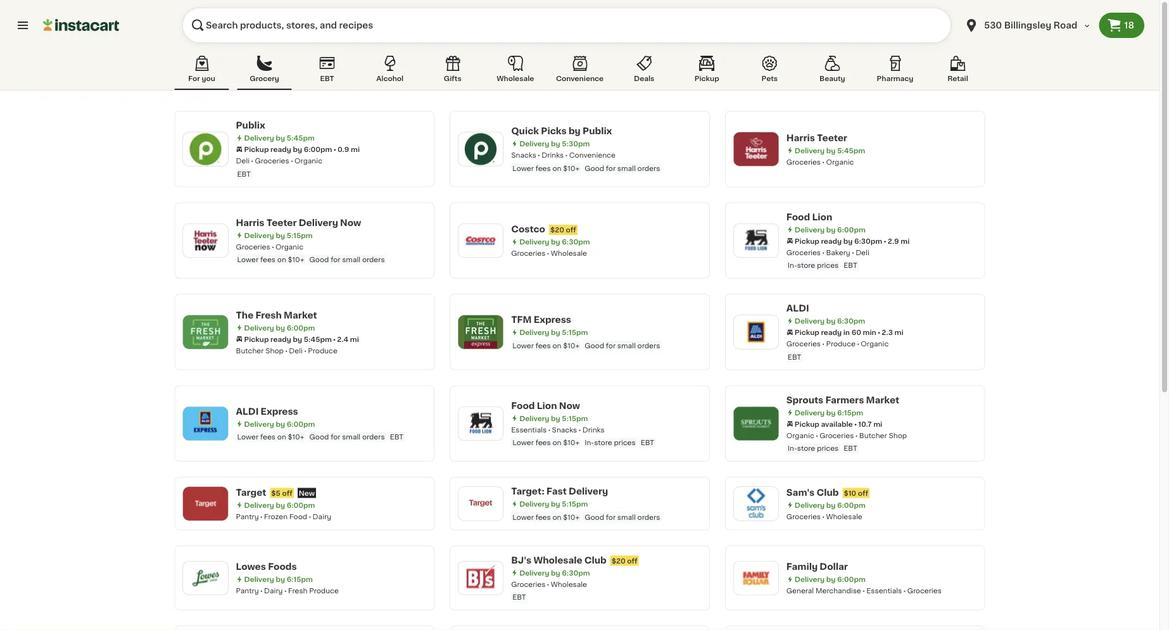 Task type: locate. For each thing, give the bounding box(es) containing it.
sprouts farmers market
[[787, 396, 900, 405]]

deli for groceries bakery deli in-store prices ebt
[[856, 249, 870, 256]]

0 vertical spatial drinks
[[542, 152, 564, 159]]

1 horizontal spatial snacks
[[552, 426, 577, 433]]

0 horizontal spatial snacks
[[511, 152, 537, 159]]

deals
[[634, 75, 655, 82]]

fresh down foods
[[288, 588, 308, 595]]

0 vertical spatial delivery by 6:30pm
[[520, 238, 590, 245]]

0 horizontal spatial butcher
[[236, 347, 264, 354]]

1 vertical spatial fresh
[[288, 588, 308, 595]]

by down costco $20 off
[[551, 238, 561, 245]]

harris teeter delivery now logo image
[[189, 224, 222, 257]]

mi right 2.9
[[901, 238, 910, 245]]

0 horizontal spatial teeter
[[267, 218, 297, 227]]

1 horizontal spatial club
[[817, 488, 839, 497]]

0 horizontal spatial fresh
[[256, 311, 282, 320]]

1 horizontal spatial groceries wholesale
[[787, 513, 863, 520]]

drinks inside snacks drinks convenience lower fees on $10+ good for small orders
[[542, 152, 564, 159]]

$10+ inside snacks drinks convenience lower fees on $10+ good for small orders
[[563, 165, 580, 172]]

by down aldi express at the bottom left of the page
[[276, 421, 285, 428]]

0 horizontal spatial delivery by 5:45pm
[[244, 135, 315, 142]]

0 vertical spatial harris
[[787, 133, 815, 142]]

lower down tfm
[[513, 342, 534, 349]]

by down 'sam's club $10 off'
[[827, 502, 836, 509]]

6:00pm up pickup ready by 6:30pm
[[838, 226, 866, 233]]

by down the fresh market
[[276, 324, 285, 331]]

fees inside snacks drinks convenience lower fees on $10+ good for small orders
[[536, 165, 551, 172]]

lower fees on $10+ good for small orders
[[513, 342, 660, 349], [513, 514, 660, 521]]

delivery by 6:30pm for costco
[[520, 238, 590, 245]]

lion up pickup ready by 6:30pm
[[813, 213, 833, 221]]

delivery down "the"
[[244, 324, 274, 331]]

mi right 2.4 at the left bottom
[[350, 336, 359, 343]]

5:45pm left 2.4 at the left bottom
[[304, 336, 332, 343]]

butcher inside "organic groceries butcher shop in-store prices ebt"
[[860, 432, 888, 439]]

ebt inside groceries bakery deli in-store prices ebt
[[844, 262, 858, 269]]

the
[[236, 311, 254, 320]]

in- down food lion
[[788, 262, 798, 269]]

lower inside "essentials snacks drinks lower fees on $10+ in-store prices ebt"
[[513, 439, 534, 446]]

2 horizontal spatial deli
[[856, 249, 870, 256]]

0 horizontal spatial groceries wholesale
[[511, 250, 587, 257]]

fees inside "essentials snacks drinks lower fees on $10+ in-store prices ebt"
[[536, 439, 551, 446]]

1 horizontal spatial 6:15pm
[[838, 409, 864, 416]]

pickup up deli groceries organic ebt at the left of page
[[244, 146, 269, 153]]

by for tfm express logo
[[551, 329, 561, 336]]

alcohol button
[[363, 53, 417, 90]]

delivery for aldi logo
[[795, 318, 825, 325]]

club left $10
[[817, 488, 839, 497]]

pharmacy
[[877, 75, 914, 82]]

pickup for aldi
[[795, 329, 820, 336]]

$10+ down the 5:30pm
[[563, 165, 580, 172]]

None search field
[[182, 8, 952, 43]]

1 horizontal spatial now
[[559, 401, 580, 410]]

delivery for food lion logo
[[795, 226, 825, 233]]

1 vertical spatial lion
[[537, 401, 557, 410]]

1 vertical spatial convenience
[[569, 152, 616, 159]]

delivery by 5:15pm down food lion now
[[520, 415, 588, 422]]

1 vertical spatial club
[[585, 556, 607, 565]]

1 horizontal spatial delivery by 6:15pm
[[795, 409, 864, 416]]

6:30pm for costco logo
[[562, 238, 590, 245]]

delivery by 6:00pm down aldi express at the bottom left of the page
[[244, 421, 315, 428]]

0 vertical spatial now
[[340, 218, 361, 227]]

$10+ inside groceries organic lower fees on $10+ good for small orders
[[288, 256, 304, 263]]

0 vertical spatial 6:15pm
[[838, 409, 864, 416]]

beauty
[[820, 75, 846, 82]]

pickup for sprouts farmers market
[[795, 421, 820, 428]]

delivery by 6:30pm up pickup ready in 60 min
[[795, 318, 866, 325]]

delivery for bj's wholesale club logo
[[520, 570, 550, 577]]

groceries wholesale for club
[[787, 513, 863, 520]]

wholesale
[[497, 75, 534, 82], [551, 250, 587, 257], [827, 513, 863, 520], [534, 556, 583, 565], [551, 581, 587, 588]]

delivery for family dollar logo
[[795, 576, 825, 583]]

aldi for aldi express
[[236, 407, 259, 416]]

groceries inside "organic groceries butcher shop in-store prices ebt"
[[820, 432, 854, 439]]

organic down pickup ready by 6:00pm
[[295, 157, 323, 164]]

pantry for delivery by 6:00pm
[[236, 513, 259, 520]]

1 vertical spatial shop
[[889, 432, 907, 439]]

snacks drinks convenience lower fees on $10+ good for small orders
[[511, 152, 660, 172]]

6:00pm for wholesale
[[838, 502, 866, 509]]

food for food lion
[[787, 213, 811, 221]]

Search field
[[182, 8, 952, 43]]

express for aldi express
[[261, 407, 298, 416]]

1 vertical spatial groceries wholesale
[[787, 513, 863, 520]]

sam's club logo image
[[740, 487, 773, 520]]

fees inside groceries organic lower fees on $10+ good for small orders
[[260, 256, 276, 263]]

convenience down search field on the top of the page
[[556, 75, 604, 82]]

0 horizontal spatial now
[[340, 218, 361, 227]]

shop
[[266, 347, 284, 354], [889, 432, 907, 439]]

by for aldi logo
[[827, 318, 836, 325]]

delivery down food lion now
[[520, 415, 550, 422]]

1 vertical spatial butcher
[[860, 432, 888, 439]]

organic down min
[[861, 341, 889, 348]]

pickup left pets
[[695, 75, 720, 82]]

organic down "harris teeter delivery now"
[[276, 243, 304, 250]]

delivery for quick picks by publix logo
[[520, 140, 550, 147]]

6:00pm
[[304, 146, 332, 153], [838, 226, 866, 233], [287, 324, 315, 331], [287, 421, 315, 428], [287, 502, 315, 509], [838, 502, 866, 509], [838, 576, 866, 583]]

harris for harris teeter delivery now
[[236, 218, 265, 227]]

6:00pm down new
[[287, 502, 315, 509]]

1 vertical spatial drinks
[[583, 426, 605, 433]]

2 vertical spatial food
[[290, 513, 307, 520]]

by for the lowes foods logo
[[276, 576, 285, 583]]

groceries wholesale
[[511, 250, 587, 257], [787, 513, 863, 520]]

ready left 'in'
[[821, 329, 842, 336]]

orders inside groceries organic lower fees on $10+ good for small orders
[[362, 256, 385, 263]]

delivery by 6:30pm up 'groceries wholesale ebt'
[[520, 570, 590, 577]]

by
[[569, 127, 581, 136], [276, 135, 285, 142], [551, 140, 561, 147], [293, 146, 302, 153], [827, 147, 836, 154], [827, 226, 836, 233], [276, 232, 285, 239], [844, 238, 853, 245], [551, 238, 561, 245], [827, 318, 836, 325], [276, 324, 285, 331], [551, 329, 561, 336], [293, 336, 302, 343], [827, 409, 836, 416], [551, 415, 561, 422], [276, 421, 285, 428], [551, 501, 561, 508], [276, 502, 285, 509], [827, 502, 836, 509], [551, 570, 561, 577], [276, 576, 285, 583], [827, 576, 836, 583]]

market up 10.7 mi
[[867, 396, 900, 405]]

0 vertical spatial convenience
[[556, 75, 604, 82]]

5:15pm
[[287, 232, 313, 239], [562, 329, 588, 336], [562, 415, 588, 422], [562, 501, 588, 508]]

good inside groceries organic lower fees on $10+ good for small orders
[[310, 256, 329, 263]]

publix
[[236, 121, 265, 130], [583, 127, 612, 136]]

1 vertical spatial food
[[511, 401, 535, 410]]

1 horizontal spatial $20
[[612, 558, 626, 565]]

fees
[[536, 165, 551, 172], [260, 256, 276, 263], [536, 342, 551, 349], [260, 434, 276, 441], [536, 439, 551, 446], [536, 514, 551, 521]]

frozen
[[264, 513, 288, 520]]

0 vertical spatial teeter
[[817, 133, 848, 142]]

1 horizontal spatial teeter
[[817, 133, 848, 142]]

store inside "essentials snacks drinks lower fees on $10+ in-store prices ebt"
[[594, 439, 612, 446]]

6:15pm
[[838, 409, 864, 416], [287, 576, 313, 583]]

0 horizontal spatial harris
[[236, 218, 265, 227]]

market for sprouts farmers market
[[867, 396, 900, 405]]

6:15pm up pantry dairy fresh produce
[[287, 576, 313, 583]]

ready
[[271, 146, 291, 153], [821, 238, 842, 245], [821, 329, 842, 336], [271, 336, 291, 343]]

delivery down the costco
[[520, 238, 550, 245]]

by up pickup ready by 6:00pm
[[276, 135, 285, 142]]

6:00pm down $10
[[838, 502, 866, 509]]

by up groceries organic
[[827, 147, 836, 154]]

delivery by 6:00pm for food
[[795, 226, 866, 233]]

6:30pm
[[855, 238, 883, 245], [562, 238, 590, 245], [838, 318, 866, 325], [562, 570, 590, 577]]

by for the publix logo at the left of page
[[276, 135, 285, 142]]

1 vertical spatial 5:45pm
[[838, 147, 866, 154]]

6:15pm for foods
[[287, 576, 313, 583]]

delivery up pickup ready in 60 min
[[795, 318, 825, 325]]

aldi for aldi
[[787, 304, 810, 313]]

ebt inside 'groceries wholesale ebt'
[[513, 594, 526, 601]]

pantry
[[236, 513, 259, 520], [236, 588, 259, 595]]

delivery for the publix logo at the left of page
[[244, 135, 274, 142]]

0 vertical spatial lower fees on $10+ good for small orders
[[513, 342, 660, 349]]

lower down quick
[[513, 165, 534, 172]]

1 pantry from the top
[[236, 513, 259, 520]]

delivery by 5:30pm
[[520, 140, 590, 147]]

1 horizontal spatial delivery by 5:45pm
[[795, 147, 866, 154]]

0 horizontal spatial 6:15pm
[[287, 576, 313, 583]]

0 vertical spatial food
[[787, 213, 811, 221]]

0 vertical spatial butcher
[[236, 347, 264, 354]]

essentials inside "essentials snacks drinks lower fees on $10+ in-store prices ebt"
[[511, 426, 547, 433]]

delivery down lowes foods at the bottom left of the page
[[244, 576, 274, 583]]

2 vertical spatial deli
[[289, 347, 303, 354]]

1 vertical spatial snacks
[[552, 426, 577, 433]]

by up pickup ready by 6:30pm
[[827, 226, 836, 233]]

butcher down 10.7 mi
[[860, 432, 888, 439]]

lion for food lion now
[[537, 401, 557, 410]]

on down tfm express at the left of page
[[553, 342, 562, 349]]

food for food lion now
[[511, 401, 535, 410]]

5:15pm for express
[[562, 329, 588, 336]]

club
[[817, 488, 839, 497], [585, 556, 607, 565]]

target logo image
[[189, 487, 222, 520]]

2 530 billingsley road button from the left
[[964, 8, 1092, 43]]

by up deli groceries organic ebt at the left of page
[[293, 146, 302, 153]]

store inside groceries bakery deli in-store prices ebt
[[798, 262, 816, 269]]

lion up "essentials snacks drinks lower fees on $10+ in-store prices ebt"
[[537, 401, 557, 410]]

0 vertical spatial express
[[534, 316, 572, 324]]

5:15pm for lion
[[562, 415, 588, 422]]

in- inside "organic groceries butcher shop in-store prices ebt"
[[788, 445, 798, 452]]

produce for pantry dairy fresh produce
[[309, 588, 339, 595]]

$10+
[[563, 165, 580, 172], [288, 256, 304, 263], [563, 342, 580, 349], [288, 434, 304, 441], [563, 439, 580, 446], [563, 514, 580, 521]]

$10+ inside "essentials snacks drinks lower fees on $10+ in-store prices ebt"
[[563, 439, 580, 446]]

essentials right merchandise
[[867, 588, 902, 595]]

1 lower fees on $10+ good for small orders from the top
[[513, 342, 660, 349]]

1 vertical spatial $20
[[612, 558, 626, 565]]

1 vertical spatial aldi
[[236, 407, 259, 416]]

teeter for harris teeter
[[817, 133, 848, 142]]

6:30pm for bj's wholesale club logo
[[562, 570, 590, 577]]

delivery up groceries organic lower fees on $10+ good for small orders
[[299, 218, 338, 227]]

on inside "essentials snacks drinks lower fees on $10+ in-store prices ebt"
[[553, 439, 562, 446]]

pickup up groceries produce organic ebt
[[795, 329, 820, 336]]

costco logo image
[[465, 224, 498, 257]]

min
[[863, 329, 877, 336]]

store inside "organic groceries butcher shop in-store prices ebt"
[[798, 445, 816, 452]]

delivery down "bj's"
[[520, 570, 550, 577]]

family dollar logo image
[[740, 562, 773, 595]]

groceries organic
[[787, 158, 854, 165]]

target $5 off new
[[236, 488, 315, 497]]

on down delivery by 5:30pm
[[553, 165, 562, 172]]

1 vertical spatial delivery by 6:15pm
[[244, 576, 313, 583]]

prices
[[817, 262, 839, 269], [614, 439, 636, 446], [817, 445, 839, 452]]

delivery down aldi express at the bottom left of the page
[[244, 421, 274, 428]]

deli right the publix logo at the left of page
[[236, 157, 250, 164]]

butcher
[[236, 347, 264, 354], [860, 432, 888, 439]]

farmers
[[826, 396, 864, 405]]

delivery by 6:15pm
[[795, 409, 864, 416], [244, 576, 313, 583]]

delivery by 6:00pm down dollar
[[795, 576, 866, 583]]

groceries inside groceries bakery deli in-store prices ebt
[[787, 249, 821, 256]]

organic inside deli groceries organic ebt
[[295, 157, 323, 164]]

pickup ready by 6:30pm
[[795, 238, 883, 245]]

lower down target:
[[513, 514, 534, 521]]

1 horizontal spatial harris
[[787, 133, 815, 142]]

small inside snacks drinks convenience lower fees on $10+ good for small orders
[[618, 165, 636, 172]]

fees down delivery by 5:30pm
[[536, 165, 551, 172]]

quick picks by publix
[[511, 127, 612, 136]]

1 vertical spatial market
[[867, 396, 900, 405]]

dollar
[[820, 563, 848, 571]]

for you
[[188, 75, 215, 82]]

0 vertical spatial groceries wholesale
[[511, 250, 587, 257]]

1 vertical spatial essentials
[[867, 588, 902, 595]]

now up "essentials snacks drinks lower fees on $10+ in-store prices ebt"
[[559, 401, 580, 410]]

delivery for harris teeter delivery now logo
[[244, 232, 274, 239]]

$10+ down food lion now
[[563, 439, 580, 446]]

5:45pm
[[287, 135, 315, 142], [838, 147, 866, 154], [304, 336, 332, 343]]

teeter
[[817, 133, 848, 142], [267, 218, 297, 227]]

1 horizontal spatial butcher
[[860, 432, 888, 439]]

gifts
[[444, 75, 462, 82]]

snacks inside "essentials snacks drinks lower fees on $10+ in-store prices ebt"
[[552, 426, 577, 433]]

0 vertical spatial lion
[[813, 213, 833, 221]]

shop inside "organic groceries butcher shop in-store prices ebt"
[[889, 432, 907, 439]]

0.9 mi
[[338, 146, 360, 153]]

mi for aldi
[[895, 329, 904, 336]]

delivery for tfm express logo
[[520, 329, 550, 336]]

2.3 mi
[[882, 329, 904, 336]]

5:45pm up pickup ready by 6:00pm
[[287, 135, 315, 142]]

now up groceries organic lower fees on $10+ good for small orders
[[340, 218, 361, 227]]

organic inside groceries organic lower fees on $10+ good for small orders
[[276, 243, 304, 250]]

2 pantry from the top
[[236, 588, 259, 595]]

groceries inside deli groceries organic ebt
[[255, 157, 289, 164]]

delivery for target logo
[[244, 502, 274, 509]]

lower down aldi express at the bottom left of the page
[[237, 434, 259, 441]]

fees down food lion now
[[536, 439, 551, 446]]

sprouts farmers market logo image
[[740, 407, 773, 440]]

lower down food lion now
[[513, 439, 534, 446]]

express up lower fees on $10+ good for small orders ebt
[[261, 407, 298, 416]]

foods
[[268, 563, 297, 571]]

small
[[618, 165, 636, 172], [342, 256, 361, 263], [618, 342, 636, 349], [342, 434, 361, 441], [618, 514, 636, 521]]

produce inside groceries produce organic ebt
[[827, 341, 856, 348]]

2 vertical spatial delivery by 6:30pm
[[520, 570, 590, 577]]

delivery up pickup ready by 6:00pm
[[244, 135, 274, 142]]

by down tfm express at the left of page
[[551, 329, 561, 336]]

5:15pm down tfm express at the left of page
[[562, 329, 588, 336]]

delivery by 6:00pm for aldi
[[244, 421, 315, 428]]

deli for butcher shop deli produce
[[289, 347, 303, 354]]

1 vertical spatial express
[[261, 407, 298, 416]]

delivery down tfm express at the left of page
[[520, 329, 550, 336]]

1 vertical spatial 6:15pm
[[287, 576, 313, 583]]

retail button
[[931, 53, 986, 90]]

dairy down new
[[313, 513, 331, 520]]

organic down pickup available on the right bottom of page
[[787, 432, 815, 439]]

lower fees on $10+ good for small orders ebt
[[237, 434, 404, 441]]

0 horizontal spatial $20
[[551, 226, 565, 233]]

6:15pm for farmers
[[838, 409, 864, 416]]

in
[[844, 329, 850, 336]]

1 vertical spatial harris
[[236, 218, 265, 227]]

0 horizontal spatial market
[[284, 311, 317, 320]]

6:00pm for 2.9 mi
[[838, 226, 866, 233]]

0 vertical spatial delivery by 5:45pm
[[244, 135, 315, 142]]

1 horizontal spatial deli
[[289, 347, 303, 354]]

orders inside snacks drinks convenience lower fees on $10+ good for small orders
[[638, 165, 660, 172]]

delivery by 5:15pm for lion
[[520, 415, 588, 422]]

0 vertical spatial $20
[[551, 226, 565, 233]]

lion
[[813, 213, 833, 221], [537, 401, 557, 410]]

0 vertical spatial delivery by 6:15pm
[[795, 409, 864, 416]]

pantry down lowes
[[236, 588, 259, 595]]

mi for food lion
[[901, 238, 910, 245]]

ready up deli groceries organic ebt at the left of page
[[271, 146, 291, 153]]

0 horizontal spatial lion
[[537, 401, 557, 410]]

mi right 2.3
[[895, 329, 904, 336]]

pickup down sprouts
[[795, 421, 820, 428]]

2 horizontal spatial food
[[787, 213, 811, 221]]

mi
[[351, 146, 360, 153], [901, 238, 910, 245], [895, 329, 904, 336], [350, 336, 359, 343], [874, 421, 883, 428]]

ebt
[[320, 75, 334, 82], [237, 170, 251, 177], [844, 262, 858, 269], [788, 354, 802, 361], [390, 434, 404, 441], [641, 439, 655, 446], [844, 445, 858, 452], [513, 594, 526, 601]]

delivery by 6:00pm for family
[[795, 576, 866, 583]]

delivery by 6:00pm up pickup ready by 6:30pm
[[795, 226, 866, 233]]

by up 'groceries wholesale ebt'
[[551, 570, 561, 577]]

deli inside groceries bakery deli in-store prices ebt
[[856, 249, 870, 256]]

express for tfm express
[[534, 316, 572, 324]]

general merchandise essentials groceries
[[787, 588, 942, 595]]

delivery by 6:00pm for the
[[244, 324, 315, 331]]

5:45pm for publix
[[287, 135, 315, 142]]

delivery by 5:45pm
[[244, 135, 315, 142], [795, 147, 866, 154]]

delivery by 6:15pm down foods
[[244, 576, 313, 583]]

0 vertical spatial 5:45pm
[[287, 135, 315, 142]]

off inside 'sam's club $10 off'
[[858, 490, 869, 497]]

by down fast on the bottom left of page
[[551, 501, 561, 508]]

delivery by 5:45pm up groceries organic
[[795, 147, 866, 154]]

mi for sprouts farmers market
[[874, 421, 883, 428]]

by for the fresh market logo
[[276, 324, 285, 331]]

deli inside deli groceries organic ebt
[[236, 157, 250, 164]]

quick picks by publix logo image
[[465, 133, 498, 166]]

on down food lion now
[[553, 439, 562, 446]]

1 horizontal spatial market
[[867, 396, 900, 405]]

tfm express logo image
[[465, 316, 498, 349]]

530 billingsley road button
[[957, 8, 1100, 43], [964, 8, 1092, 43]]

0 horizontal spatial express
[[261, 407, 298, 416]]

delivery by 5:15pm
[[244, 232, 313, 239], [520, 329, 588, 336], [520, 415, 588, 422], [520, 501, 588, 508]]

pets
[[762, 75, 778, 82]]

0 vertical spatial snacks
[[511, 152, 537, 159]]

groceries
[[255, 157, 289, 164], [787, 158, 821, 165], [236, 243, 270, 250], [787, 249, 821, 256], [511, 250, 546, 257], [787, 341, 821, 348], [820, 432, 854, 439], [787, 513, 821, 520], [511, 581, 546, 588], [908, 588, 942, 595]]

$20
[[551, 226, 565, 233], [612, 558, 626, 565]]

6:00pm up pickup ready by 5:45pm
[[287, 324, 315, 331]]

harris up groceries organic
[[787, 133, 815, 142]]

by down food lion now
[[551, 415, 561, 422]]

harris for harris teeter
[[787, 133, 815, 142]]

delivery for costco logo
[[520, 238, 550, 245]]

grocery
[[250, 75, 279, 82]]

food right frozen
[[290, 513, 307, 520]]

6:30pm down bj's wholesale club $20 off
[[562, 570, 590, 577]]

delivery by 6:15pm for foods
[[244, 576, 313, 583]]

1 horizontal spatial aldi
[[787, 304, 810, 313]]

by for target logo
[[276, 502, 285, 509]]

off
[[566, 226, 577, 233], [282, 490, 293, 497], [858, 490, 869, 497], [628, 558, 638, 565]]

1 horizontal spatial dairy
[[313, 513, 331, 520]]

merchandise
[[816, 588, 862, 595]]

0 vertical spatial market
[[284, 311, 317, 320]]

drinks
[[542, 152, 564, 159], [583, 426, 605, 433]]

0 horizontal spatial aldi
[[236, 407, 259, 416]]

wholesale down $10
[[827, 513, 863, 520]]

pickup for publix
[[244, 146, 269, 153]]

bj's wholesale club logo image
[[465, 562, 498, 595]]

by for bj's wholesale club logo
[[551, 570, 561, 577]]

off inside costco $20 off
[[566, 226, 577, 233]]

delivery for aldi express logo
[[244, 421, 274, 428]]

18 button
[[1100, 13, 1145, 38]]

lower fees on $10+ good for small orders down tfm express at the left of page
[[513, 342, 660, 349]]

1 horizontal spatial food
[[511, 401, 535, 410]]

butcher shop deli produce
[[236, 347, 338, 354]]

food lion now logo image
[[465, 407, 498, 440]]

by for family dollar logo
[[827, 576, 836, 583]]

groceries wholesale for $20
[[511, 250, 587, 257]]

1 horizontal spatial drinks
[[583, 426, 605, 433]]

for
[[606, 165, 616, 172], [331, 256, 341, 263], [606, 342, 616, 349], [331, 434, 341, 441], [606, 514, 616, 521]]

0 vertical spatial deli
[[236, 157, 250, 164]]

1 vertical spatial teeter
[[267, 218, 297, 227]]

publix up pickup ready by 6:00pm
[[236, 121, 265, 130]]

0 vertical spatial aldi
[[787, 304, 810, 313]]

market up pickup ready by 5:45pm
[[284, 311, 317, 320]]

butcher down "the"
[[236, 347, 264, 354]]

ready for the fresh market
[[271, 336, 291, 343]]

delivery by 6:30pm
[[520, 238, 590, 245], [795, 318, 866, 325], [520, 570, 590, 577]]

1 horizontal spatial shop
[[889, 432, 907, 439]]

0 horizontal spatial dairy
[[264, 588, 283, 595]]

target: fast delivery logo image
[[465, 487, 498, 520]]

pickup
[[695, 75, 720, 82], [244, 146, 269, 153], [795, 238, 820, 245], [795, 329, 820, 336], [244, 336, 269, 343], [795, 421, 820, 428]]

the fresh market
[[236, 311, 317, 320]]

1 vertical spatial pantry
[[236, 588, 259, 595]]

1 vertical spatial deli
[[856, 249, 870, 256]]

convenience inside snacks drinks convenience lower fees on $10+ good for small orders
[[569, 152, 616, 159]]

in- inside "essentials snacks drinks lower fees on $10+ in-store prices ebt"
[[585, 439, 594, 446]]

on
[[553, 165, 562, 172], [277, 256, 286, 263], [553, 342, 562, 349], [277, 434, 286, 441], [553, 439, 562, 446], [553, 514, 562, 521]]

by for "food lion now logo"
[[551, 415, 561, 422]]

mi right 0.9
[[351, 146, 360, 153]]

0 horizontal spatial delivery by 6:15pm
[[244, 576, 313, 583]]

delivery by 6:15pm up pickup available on the right bottom of page
[[795, 409, 864, 416]]

delivery by 5:15pm for teeter
[[244, 232, 313, 239]]

snacks down food lion now
[[552, 426, 577, 433]]

small inside groceries organic lower fees on $10+ good for small orders
[[342, 256, 361, 263]]

dairy down lowes foods at the bottom left of the page
[[264, 588, 283, 595]]

pickup for food lion
[[795, 238, 820, 245]]

$10+ down aldi express at the bottom left of the page
[[288, 434, 304, 441]]

instacart image
[[43, 18, 119, 33]]

essentials snacks drinks lower fees on $10+ in-store prices ebt
[[511, 426, 655, 446]]

1 vertical spatial delivery by 5:45pm
[[795, 147, 866, 154]]

1 vertical spatial lower fees on $10+ good for small orders
[[513, 514, 660, 521]]

0 vertical spatial essentials
[[511, 426, 547, 433]]

pickup down "the"
[[244, 336, 269, 343]]

ebt inside deli groceries organic ebt
[[237, 170, 251, 177]]

0 horizontal spatial club
[[585, 556, 607, 565]]

family
[[787, 563, 818, 571]]

2 lower fees on $10+ good for small orders from the top
[[513, 514, 660, 521]]

pantry down target
[[236, 513, 259, 520]]

0 vertical spatial shop
[[266, 347, 284, 354]]

18
[[1125, 21, 1135, 30]]

1 horizontal spatial lion
[[813, 213, 833, 221]]

publix logo image
[[189, 133, 222, 166]]

groceries inside groceries organic lower fees on $10+ good for small orders
[[236, 243, 270, 250]]



Task type: vqa. For each thing, say whether or not it's contained in the screenshot.
the op
no



Task type: describe. For each thing, give the bounding box(es) containing it.
teeter for harris teeter delivery now
[[267, 218, 297, 227]]

new
[[299, 490, 315, 497]]

6:00pm up lower fees on $10+ good for small orders ebt
[[287, 421, 315, 428]]

6:00pm left 0.9
[[304, 146, 332, 153]]

gifts button
[[426, 53, 480, 90]]

prices inside groceries bakery deli in-store prices ebt
[[817, 262, 839, 269]]

organic groceries butcher shop in-store prices ebt
[[787, 432, 907, 452]]

1 horizontal spatial publix
[[583, 127, 612, 136]]

fast
[[547, 487, 567, 496]]

aldi express
[[236, 407, 298, 416]]

ready for publix
[[271, 146, 291, 153]]

on down fast on the bottom left of page
[[553, 514, 562, 521]]

by for target: fast delivery logo
[[551, 501, 561, 508]]

6:30pm left 2.9
[[855, 238, 883, 245]]

by for quick picks by publix logo
[[551, 140, 561, 147]]

2.9 mi
[[888, 238, 910, 245]]

tfm
[[511, 316, 532, 324]]

ebt inside "organic groceries butcher shop in-store prices ebt"
[[844, 445, 858, 452]]

groceries inside 'groceries wholesale ebt'
[[511, 581, 546, 588]]

1 horizontal spatial essentials
[[867, 588, 902, 595]]

groceries wholesale ebt
[[511, 581, 587, 601]]

lowes foods
[[236, 563, 297, 571]]

2.9
[[888, 238, 899, 245]]

retail
[[948, 75, 969, 82]]

lower inside groceries organic lower fees on $10+ good for small orders
[[237, 256, 259, 263]]

10.7 mi
[[859, 421, 883, 428]]

0 horizontal spatial food
[[290, 513, 307, 520]]

by for harris teeter delivery now logo
[[276, 232, 285, 239]]

delivery by 6:15pm for farmers
[[795, 409, 864, 416]]

by for sam's club logo
[[827, 502, 836, 509]]

lowes
[[236, 563, 266, 571]]

wholesale button
[[488, 53, 543, 90]]

aldi logo image
[[740, 316, 773, 349]]

sam's club $10 off
[[787, 488, 869, 497]]

groceries produce organic ebt
[[787, 341, 889, 361]]

1 530 billingsley road button from the left
[[957, 8, 1100, 43]]

$20 inside costco $20 off
[[551, 226, 565, 233]]

delivery for target: fast delivery logo
[[520, 501, 550, 508]]

0 horizontal spatial publix
[[236, 121, 265, 130]]

lower inside snacks drinks convenience lower fees on $10+ good for small orders
[[513, 165, 534, 172]]

on down aldi express at the bottom left of the page
[[277, 434, 286, 441]]

$10+ down tfm express at the left of page
[[563, 342, 580, 349]]

pets button
[[743, 53, 797, 90]]

lowes foods logo image
[[189, 562, 222, 595]]

bj's
[[511, 556, 532, 565]]

by up the 5:30pm
[[569, 127, 581, 136]]

5:30pm
[[562, 140, 590, 147]]

pickup ready in 60 min
[[795, 329, 877, 336]]

delivery by 5:15pm for fast
[[520, 501, 588, 508]]

$10+ down target: fast delivery
[[563, 514, 580, 521]]

on inside groceries organic lower fees on $10+ good for small orders
[[277, 256, 286, 263]]

off inside target $5 off new
[[282, 490, 293, 497]]

road
[[1054, 21, 1078, 30]]

food lion now
[[511, 401, 580, 410]]

$10
[[844, 490, 857, 497]]

family dollar
[[787, 563, 848, 571]]

pantry dairy fresh produce
[[236, 588, 339, 595]]

organic inside groceries produce organic ebt
[[861, 341, 889, 348]]

pickup ready by 6:00pm
[[244, 146, 332, 153]]

snacks inside snacks drinks convenience lower fees on $10+ good for small orders
[[511, 152, 537, 159]]

6:30pm for aldi logo
[[838, 318, 866, 325]]

wholesale down costco $20 off
[[551, 250, 587, 257]]

ready for food lion
[[821, 238, 842, 245]]

target
[[236, 488, 266, 497]]

lion for food lion
[[813, 213, 833, 221]]

prices inside "essentials snacks drinks lower fees on $10+ in-store prices ebt"
[[614, 439, 636, 446]]

sprouts
[[787, 396, 824, 405]]

delivery for harris teeter logo
[[795, 147, 825, 154]]

convenience inside button
[[556, 75, 604, 82]]

pickup button
[[680, 53, 735, 90]]

pantry for delivery by 6:15pm
[[236, 588, 259, 595]]

pantry frozen food dairy
[[236, 513, 331, 520]]

delivery for "food lion now logo"
[[520, 415, 550, 422]]

good inside snacks drinks convenience lower fees on $10+ good for small orders
[[585, 165, 604, 172]]

2.3
[[882, 329, 893, 336]]

for inside snacks drinks convenience lower fees on $10+ good for small orders
[[606, 165, 616, 172]]

0 vertical spatial club
[[817, 488, 839, 497]]

10.7
[[859, 421, 872, 428]]

for
[[188, 75, 200, 82]]

delivery for the lowes foods logo
[[244, 576, 274, 583]]

harris teeter delivery now
[[236, 218, 361, 227]]

organic down the harris teeter on the right of the page
[[827, 158, 854, 165]]

by for sprouts farmers market logo
[[827, 409, 836, 416]]

available
[[821, 421, 853, 428]]

pickup for the fresh market
[[244, 336, 269, 343]]

6:00pm for essentials
[[838, 576, 866, 583]]

picks
[[541, 127, 567, 136]]

convenience button
[[551, 53, 609, 90]]

in- inside groceries bakery deli in-store prices ebt
[[788, 262, 798, 269]]

$20 inside bj's wholesale club $20 off
[[612, 558, 626, 565]]

2 vertical spatial 5:45pm
[[304, 336, 332, 343]]

aldi express logo image
[[189, 407, 222, 440]]

sam's
[[787, 488, 815, 497]]

groceries organic lower fees on $10+ good for small orders
[[236, 243, 385, 263]]

market for the fresh market
[[284, 311, 317, 320]]

target:
[[511, 487, 545, 496]]

bakery
[[827, 249, 851, 256]]

drinks inside "essentials snacks drinks lower fees on $10+ in-store prices ebt"
[[583, 426, 605, 433]]

shop categories tab list
[[175, 53, 986, 90]]

530
[[985, 21, 1003, 30]]

ebt inside "essentials snacks drinks lower fees on $10+ in-store prices ebt"
[[641, 439, 655, 446]]

groceries bakery deli in-store prices ebt
[[787, 249, 870, 269]]

fees down tfm express at the left of page
[[536, 342, 551, 349]]

1 horizontal spatial fresh
[[288, 588, 308, 595]]

delivery for sam's club logo
[[795, 502, 825, 509]]

fees down fast on the bottom left of page
[[536, 514, 551, 521]]

general
[[787, 588, 814, 595]]

the fresh market logo image
[[189, 316, 222, 349]]

delivery by 5:45pm for publix
[[244, 135, 315, 142]]

5:15pm for teeter
[[287, 232, 313, 239]]

lower fees on $10+ good for small orders for express
[[513, 342, 660, 349]]

delivery by 6:00pm up frozen
[[244, 502, 315, 509]]

0 vertical spatial dairy
[[313, 513, 331, 520]]

by up 'bakery'
[[844, 238, 853, 245]]

alcohol
[[377, 75, 404, 82]]

deals button
[[617, 53, 672, 90]]

harris teeter
[[787, 133, 848, 142]]

pickup ready by 5:45pm
[[244, 336, 332, 343]]

1 vertical spatial dairy
[[264, 588, 283, 595]]

beauty button
[[806, 53, 860, 90]]

wholesale inside button
[[497, 75, 534, 82]]

6:00pm for 2.4 mi
[[287, 324, 315, 331]]

ebt button
[[300, 53, 355, 90]]

billingsley
[[1005, 21, 1052, 30]]

mi for the fresh market
[[350, 336, 359, 343]]

by for harris teeter logo
[[827, 147, 836, 154]]

prices inside "organic groceries butcher shop in-store prices ebt"
[[817, 445, 839, 452]]

5:15pm for fast
[[562, 501, 588, 508]]

by up butcher shop deli produce
[[293, 336, 302, 343]]

1 vertical spatial now
[[559, 401, 580, 410]]

1 vertical spatial delivery by 6:30pm
[[795, 318, 866, 325]]

ready for aldi
[[821, 329, 842, 336]]

bj's wholesale club $20 off
[[511, 556, 638, 565]]

pharmacy button
[[868, 53, 923, 90]]

6:00pm for frozen food
[[287, 502, 315, 509]]

quick
[[511, 127, 539, 136]]

delivery by 6:00pm down 'sam's club $10 off'
[[795, 502, 866, 509]]

delivery by 5:45pm for harris teeter
[[795, 147, 866, 154]]

food lion logo image
[[740, 224, 773, 257]]

by for aldi express logo
[[276, 421, 285, 428]]

delivery by 5:15pm for express
[[520, 329, 588, 336]]

delivery right fast on the bottom left of page
[[569, 487, 608, 496]]

2.4
[[337, 336, 349, 343]]

5:45pm for harris teeter
[[838, 147, 866, 154]]

0 horizontal spatial shop
[[266, 347, 284, 354]]

fees down aldi express at the bottom left of the page
[[260, 434, 276, 441]]

groceries inside groceries produce organic ebt
[[787, 341, 821, 348]]

you
[[202, 75, 215, 82]]

ebt inside groceries produce organic ebt
[[788, 354, 802, 361]]

delivery for the fresh market logo
[[244, 324, 274, 331]]

0.9
[[338, 146, 349, 153]]

for you button
[[175, 53, 229, 90]]

mi for publix
[[351, 146, 360, 153]]

produce for butcher shop deli produce
[[308, 347, 338, 354]]

food lion
[[787, 213, 833, 221]]

for inside groceries organic lower fees on $10+ good for small orders
[[331, 256, 341, 263]]

off inside bj's wholesale club $20 off
[[628, 558, 638, 565]]

pickup inside button
[[695, 75, 720, 82]]

on inside snacks drinks convenience lower fees on $10+ good for small orders
[[553, 165, 562, 172]]

delivery for sprouts farmers market logo
[[795, 409, 825, 416]]

costco
[[511, 225, 546, 234]]

wholesale inside 'groceries wholesale ebt'
[[551, 581, 587, 588]]

2.4 mi
[[337, 336, 359, 343]]

delivery by 6:30pm for bj's wholesale club
[[520, 570, 590, 577]]

by for food lion logo
[[827, 226, 836, 233]]

deli groceries organic ebt
[[236, 157, 323, 177]]

tfm express
[[511, 316, 572, 324]]

ebt inside button
[[320, 75, 334, 82]]

pickup available
[[795, 421, 853, 428]]

wholesale up 'groceries wholesale ebt'
[[534, 556, 583, 565]]

by for costco logo
[[551, 238, 561, 245]]

$5
[[271, 490, 281, 497]]

lower fees on $10+ good for small orders for fast
[[513, 514, 660, 521]]

grocery button
[[237, 53, 292, 90]]

530 billingsley road
[[985, 21, 1078, 30]]

60
[[852, 329, 862, 336]]

0 vertical spatial fresh
[[256, 311, 282, 320]]

organic inside "organic groceries butcher shop in-store prices ebt"
[[787, 432, 815, 439]]

harris teeter logo image
[[740, 133, 773, 166]]



